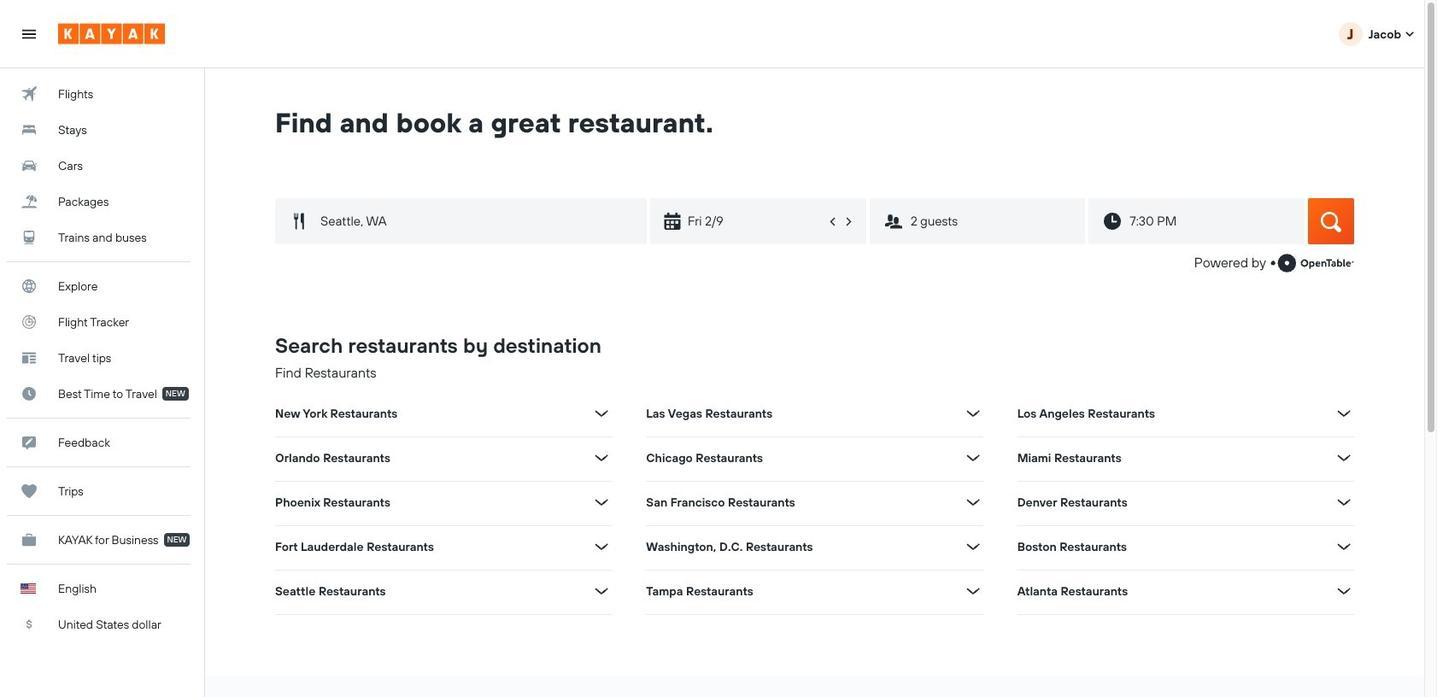 Task type: vqa. For each thing, say whether or not it's contained in the screenshot.
Explore A Variety Of Stays Carousel region
no



Task type: describe. For each thing, give the bounding box(es) containing it.
navigation menu image
[[21, 25, 38, 42]]



Task type: locate. For each thing, give the bounding box(es) containing it.
decrement date by one day image
[[828, 217, 837, 226]]

dining date element
[[650, 198, 866, 244]]

increment date by one day image
[[844, 217, 854, 226]]

united states (english) image
[[21, 584, 36, 594]]



